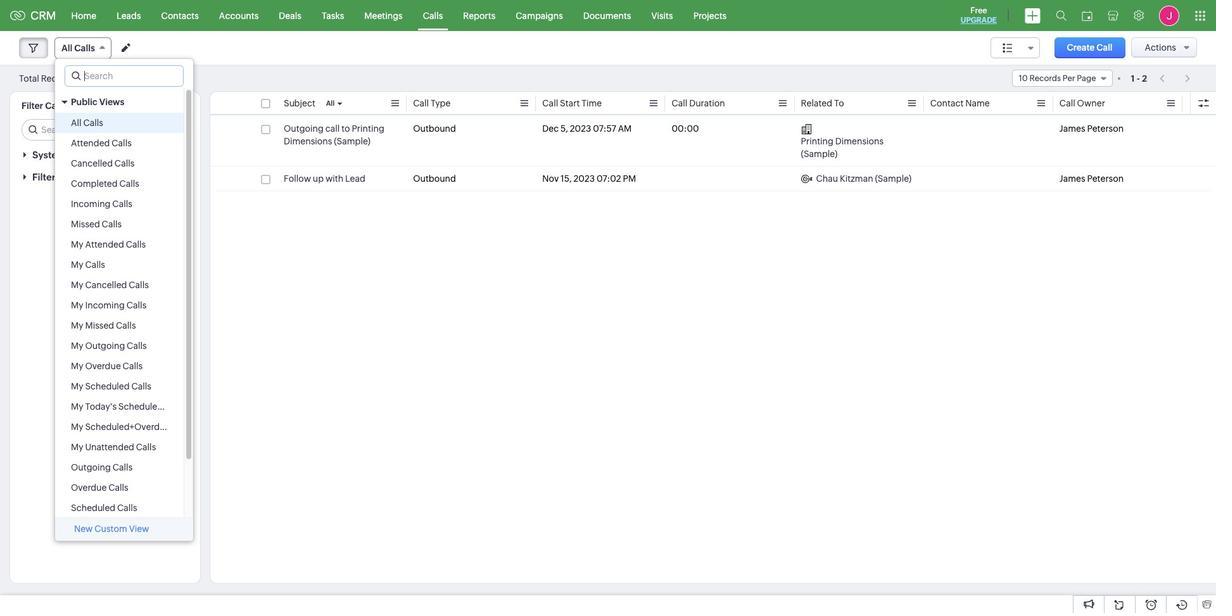 Task type: vqa. For each thing, say whether or not it's contained in the screenshot.
Call for Call Owner
yes



Task type: describe. For each thing, give the bounding box(es) containing it.
1 vertical spatial outgoing
[[85, 341, 125, 351]]

call start time
[[543, 98, 602, 108]]

view
[[129, 524, 149, 534]]

my incoming calls
[[71, 300, 147, 311]]

call for call type
[[413, 98, 429, 108]]

(sample) for nov 15, 2023 07:02 pm
[[876, 174, 912, 184]]

system
[[32, 150, 66, 160]]

create
[[1068, 42, 1095, 53]]

calls left by
[[45, 101, 66, 111]]

leads
[[117, 10, 141, 21]]

calls up the my cancelled calls
[[126, 240, 146, 250]]

calls down my scheduled+overdue calls for today
[[136, 442, 156, 453]]

outbound for outgoing call to printing dimensions (sample)
[[413, 124, 456, 134]]

documents
[[584, 10, 632, 21]]

page
[[1078, 74, 1097, 83]]

calls up new custom view link
[[117, 503, 137, 513]]

calls down my attended calls
[[85, 260, 105, 270]]

my for my outgoing calls
[[71, 341, 83, 351]]

duration
[[690, 98, 725, 108]]

up
[[313, 174, 324, 184]]

projects
[[694, 10, 727, 21]]

nov
[[543, 174, 559, 184]]

calls up my scheduled calls
[[123, 361, 143, 371]]

printing dimensions (sample) link
[[801, 122, 918, 160]]

calls down attended calls "option"
[[115, 158, 135, 169]]

0 vertical spatial cancelled
[[71, 158, 113, 169]]

5,
[[561, 124, 568, 134]]

my for my calls
[[71, 260, 83, 270]]

calls link
[[413, 0, 453, 31]]

chau kitzman (sample) link
[[801, 172, 912, 185]]

my cancelled calls
[[71, 280, 149, 290]]

attended inside "option"
[[71, 138, 110, 148]]

fields
[[71, 172, 98, 183]]

time
[[582, 98, 602, 108]]

filter for filter by fields
[[32, 172, 56, 183]]

kitzman
[[840, 174, 874, 184]]

documents link
[[573, 0, 642, 31]]

unattended
[[85, 442, 134, 453]]

1 vertical spatial cancelled
[[85, 280, 127, 290]]

to
[[342, 124, 350, 134]]

completed
[[71, 179, 118, 189]]

call
[[326, 124, 340, 134]]

system defined filters button
[[10, 144, 200, 166]]

leads link
[[107, 0, 151, 31]]

calls left reports link
[[423, 10, 443, 21]]

all inside option
[[71, 118, 81, 128]]

calls inside option
[[83, 118, 103, 128]]

tasks
[[322, 10, 344, 21]]

1 vertical spatial all
[[326, 100, 335, 107]]

my for my overdue calls
[[71, 361, 83, 371]]

new custom view link
[[55, 518, 193, 541]]

all calls inside field
[[61, 43, 95, 53]]

call for call owner
[[1060, 98, 1076, 108]]

related
[[801, 98, 833, 108]]

incoming calls
[[71, 199, 132, 209]]

All Calls field
[[55, 37, 111, 59]]

outgoing call to printing dimensions (sample)
[[284, 124, 385, 146]]

calls down the my unattended calls
[[113, 463, 133, 473]]

calls up my scheduled+overdue calls for today
[[165, 402, 185, 412]]

row group containing outgoing call to printing dimensions (sample)
[[210, 117, 1217, 191]]

home
[[71, 10, 96, 21]]

calls up my attended calls
[[102, 219, 122, 229]]

deals
[[279, 10, 302, 21]]

with
[[326, 174, 344, 184]]

calls up my incoming calls
[[129, 280, 149, 290]]

filters
[[106, 150, 134, 160]]

1
[[1132, 73, 1135, 83]]

public
[[71, 97, 97, 107]]

2023 for 07:02
[[574, 174, 595, 184]]

2 for total records 2
[[77, 74, 82, 83]]

lead
[[345, 174, 366, 184]]

1 vertical spatial incoming
[[85, 300, 125, 311]]

contacts
[[161, 10, 199, 21]]

(sample) for dec 5, 2023 07:57 am
[[801, 149, 838, 159]]

create call button
[[1055, 37, 1126, 58]]

my for my scheduled calls
[[71, 382, 83, 392]]

create menu element
[[1018, 0, 1049, 31]]

filter by fields button
[[10, 166, 200, 188]]

07:57
[[593, 124, 617, 134]]

outgoing for call
[[284, 124, 324, 134]]

all calls option
[[55, 113, 184, 133]]

size image
[[1003, 42, 1013, 54]]

my for my today's scheduled calls
[[71, 402, 83, 412]]

Search text field
[[65, 66, 183, 86]]

today's
[[85, 402, 117, 412]]

Search text field
[[22, 120, 190, 140]]

calls up my overdue calls
[[127, 341, 147, 351]]

scheduled+overdue
[[85, 422, 170, 432]]

2023 for 07:57
[[570, 124, 592, 134]]

total records 2
[[19, 73, 82, 83]]

cancelled calls
[[71, 158, 135, 169]]

accounts link
[[209, 0, 269, 31]]

james for printing dimensions (sample)
[[1060, 124, 1086, 134]]

1 vertical spatial attended
[[85, 240, 124, 250]]

printing dimensions (sample)
[[801, 136, 884, 159]]

campaigns link
[[506, 0, 573, 31]]

per
[[1063, 74, 1076, 83]]

call inside button
[[1097, 42, 1113, 53]]

chau
[[817, 174, 839, 184]]

today
[[207, 422, 232, 432]]

follow
[[284, 174, 311, 184]]

subject
[[284, 98, 316, 108]]

my for my unattended calls
[[71, 442, 83, 453]]

my overdue calls
[[71, 361, 143, 371]]

0 vertical spatial missed
[[71, 219, 100, 229]]

call type
[[413, 98, 451, 108]]

new
[[74, 524, 93, 534]]

crm link
[[10, 9, 56, 22]]

my for my missed calls
[[71, 321, 83, 331]]

campaigns
[[516, 10, 563, 21]]

1 vertical spatial missed
[[85, 321, 114, 331]]

chau kitzman (sample)
[[817, 174, 912, 184]]

calls down filters
[[119, 179, 139, 189]]

create call
[[1068, 42, 1113, 53]]

home link
[[61, 0, 107, 31]]

my unattended calls
[[71, 442, 156, 453]]

my for my attended calls
[[71, 240, 83, 250]]

by
[[58, 172, 69, 183]]

dimensions inside outgoing call to printing dimensions (sample)
[[284, 136, 332, 146]]



Task type: locate. For each thing, give the bounding box(es) containing it.
call duration
[[672, 98, 725, 108]]

0 horizontal spatial dimensions
[[284, 136, 332, 146]]

scheduled
[[85, 382, 130, 392], [118, 402, 163, 412], [71, 503, 115, 513]]

nov 15, 2023 07:02 pm
[[543, 174, 636, 184]]

to
[[835, 98, 845, 108]]

1 - 2
[[1132, 73, 1148, 83]]

2 dimensions from the left
[[836, 136, 884, 146]]

incoming
[[71, 199, 111, 209], [85, 300, 125, 311]]

0 vertical spatial peterson
[[1088, 124, 1124, 134]]

2023 right 5,
[[570, 124, 592, 134]]

attended calls option
[[55, 133, 184, 153]]

(sample) up chau
[[801, 149, 838, 159]]

dec
[[543, 124, 559, 134]]

all up the call
[[326, 100, 335, 107]]

2 james peterson from the top
[[1060, 174, 1124, 184]]

0 vertical spatial all
[[61, 43, 72, 53]]

outgoing up overdue calls
[[71, 463, 111, 473]]

1 vertical spatial (sample)
[[801, 149, 838, 159]]

missed calls
[[71, 219, 122, 229]]

dimensions
[[284, 136, 332, 146], [836, 136, 884, 146]]

overdue down my outgoing calls
[[85, 361, 121, 371]]

2 outbound from the top
[[413, 174, 456, 184]]

follow up with lead
[[284, 174, 366, 184]]

2 peterson from the top
[[1088, 174, 1124, 184]]

outgoing inside outgoing call to printing dimensions (sample)
[[284, 124, 324, 134]]

row group
[[210, 117, 1217, 191]]

cancelled up fields on the left top
[[71, 158, 113, 169]]

calls inside field
[[74, 43, 95, 53]]

0 vertical spatial (sample)
[[334, 136, 371, 146]]

7 my from the top
[[71, 361, 83, 371]]

missed down my incoming calls
[[85, 321, 114, 331]]

0 horizontal spatial printing
[[352, 124, 385, 134]]

my up my missed calls
[[71, 300, 83, 311]]

records inside 10 records per page field
[[1030, 74, 1062, 83]]

my up the my unattended calls
[[71, 422, 83, 432]]

overdue calls
[[71, 483, 128, 493]]

custom
[[95, 524, 127, 534]]

dimensions inside printing dimensions (sample)
[[836, 136, 884, 146]]

printing inside outgoing call to printing dimensions (sample)
[[352, 124, 385, 134]]

call left start
[[543, 98, 558, 108]]

2
[[1143, 73, 1148, 83], [77, 74, 82, 83]]

2 james from the top
[[1060, 174, 1086, 184]]

0 vertical spatial outgoing
[[284, 124, 324, 134]]

0 vertical spatial outbound
[[413, 124, 456, 134]]

my for my scheduled+overdue calls for today
[[71, 422, 83, 432]]

scheduled calls
[[71, 503, 137, 513]]

profile image
[[1160, 5, 1180, 26]]

search image
[[1057, 10, 1067, 21]]

name
[[966, 98, 990, 108]]

9 my from the top
[[71, 402, 83, 412]]

all calls inside option
[[71, 118, 103, 128]]

calls up scheduled calls
[[109, 483, 128, 493]]

all up total records 2
[[61, 43, 72, 53]]

0 vertical spatial 2023
[[570, 124, 592, 134]]

create menu image
[[1025, 8, 1041, 23]]

projects link
[[684, 0, 737, 31]]

visits link
[[642, 0, 684, 31]]

my down my attended calls
[[71, 260, 83, 270]]

outgoing
[[284, 124, 324, 134], [85, 341, 125, 351], [71, 463, 111, 473]]

2 for 1 - 2
[[1143, 73, 1148, 83]]

call left the owner
[[1060, 98, 1076, 108]]

1 horizontal spatial printing
[[801, 136, 834, 146]]

my up "my calls"
[[71, 240, 83, 250]]

contact
[[931, 98, 964, 108]]

0 vertical spatial james
[[1060, 124, 1086, 134]]

calls inside "option"
[[112, 138, 132, 148]]

completed calls
[[71, 179, 139, 189]]

pm
[[623, 174, 636, 184]]

owner
[[1078, 98, 1106, 108]]

all inside field
[[61, 43, 72, 53]]

free
[[971, 6, 988, 15]]

(sample)
[[334, 136, 371, 146], [801, 149, 838, 159], [876, 174, 912, 184]]

attended calls
[[71, 138, 132, 148]]

scheduled up my scheduled+overdue calls for today
[[118, 402, 163, 412]]

filter
[[22, 101, 43, 111], [32, 172, 56, 183]]

outgoing for calls
[[71, 463, 111, 473]]

printing inside printing dimensions (sample)
[[801, 136, 834, 146]]

search element
[[1049, 0, 1075, 31]]

reports
[[463, 10, 496, 21]]

records up filter calls by on the left of the page
[[41, 73, 75, 83]]

0 horizontal spatial 2
[[77, 74, 82, 83]]

filter down total
[[22, 101, 43, 111]]

0 vertical spatial scheduled
[[85, 382, 130, 392]]

(sample) inside outgoing call to printing dimensions (sample)
[[334, 136, 371, 146]]

1 vertical spatial all calls
[[71, 118, 103, 128]]

overdue down outgoing calls
[[71, 483, 107, 493]]

calls up my today's scheduled calls on the bottom left of the page
[[131, 382, 151, 392]]

calendar image
[[1082, 10, 1093, 21]]

accounts
[[219, 10, 259, 21]]

2 my from the top
[[71, 260, 83, 270]]

meetings link
[[354, 0, 413, 31]]

james
[[1060, 124, 1086, 134], [1060, 174, 1086, 184]]

-
[[1137, 73, 1141, 83]]

views
[[99, 97, 124, 107]]

1 dimensions from the left
[[284, 136, 332, 146]]

calls down the my cancelled calls
[[127, 300, 147, 311]]

missed down the incoming calls
[[71, 219, 100, 229]]

2 up public
[[77, 74, 82, 83]]

dimensions down the call
[[284, 136, 332, 146]]

3 my from the top
[[71, 280, 83, 290]]

2 right - at the top of page
[[1143, 73, 1148, 83]]

deals link
[[269, 0, 312, 31]]

0 vertical spatial all calls
[[61, 43, 95, 53]]

follow up with lead link
[[284, 172, 366, 185]]

2023 right "15,"
[[574, 174, 595, 184]]

filter left by
[[32, 172, 56, 183]]

10 records per page
[[1019, 74, 1097, 83]]

None field
[[991, 37, 1040, 58]]

07:02
[[597, 174, 622, 184]]

my down my overdue calls
[[71, 382, 83, 392]]

peterson for printing dimensions (sample)
[[1088, 124, 1124, 134]]

calls up my outgoing calls
[[116, 321, 136, 331]]

0 vertical spatial incoming
[[71, 199, 111, 209]]

crm
[[30, 9, 56, 22]]

outgoing down my missed calls
[[85, 341, 125, 351]]

james peterson for printing dimensions (sample)
[[1060, 124, 1124, 134]]

dimensions up kitzman
[[836, 136, 884, 146]]

11 my from the top
[[71, 442, 83, 453]]

calls up filters
[[112, 138, 132, 148]]

calls down home "link"
[[74, 43, 95, 53]]

filter inside filter by fields dropdown button
[[32, 172, 56, 183]]

my down my incoming calls
[[71, 321, 83, 331]]

for
[[194, 422, 205, 432]]

4 my from the top
[[71, 300, 83, 311]]

outbound for follow up with lead
[[413, 174, 456, 184]]

reports link
[[453, 0, 506, 31]]

records right 10
[[1030, 74, 1062, 83]]

00:00
[[672, 124, 699, 134]]

james peterson for chau kitzman (sample)
[[1060, 174, 1124, 184]]

all calls
[[61, 43, 95, 53], [71, 118, 103, 128]]

2 vertical spatial all
[[71, 118, 81, 128]]

attended
[[71, 138, 110, 148], [85, 240, 124, 250]]

2 vertical spatial (sample)
[[876, 174, 912, 184]]

attended down missed calls
[[85, 240, 124, 250]]

1 vertical spatial 2023
[[574, 174, 595, 184]]

contact name
[[931, 98, 990, 108]]

filter calls by
[[22, 101, 78, 111]]

1 vertical spatial overdue
[[71, 483, 107, 493]]

10 Records Per Page field
[[1012, 70, 1113, 87]]

filter for filter calls by
[[22, 101, 43, 111]]

1 my from the top
[[71, 240, 83, 250]]

6 my from the top
[[71, 341, 83, 351]]

james for chau kitzman (sample)
[[1060, 174, 1086, 184]]

outbound
[[413, 124, 456, 134], [413, 174, 456, 184]]

scheduled down my overdue calls
[[85, 382, 130, 392]]

profile element
[[1152, 0, 1188, 31]]

8 my from the top
[[71, 382, 83, 392]]

call left type
[[413, 98, 429, 108]]

1 james from the top
[[1060, 124, 1086, 134]]

upgrade
[[961, 16, 998, 25]]

1 horizontal spatial dimensions
[[836, 136, 884, 146]]

1 outbound from the top
[[413, 124, 456, 134]]

peterson for chau kitzman (sample)
[[1088, 174, 1124, 184]]

am
[[618, 124, 632, 134]]

my today's scheduled calls
[[71, 402, 185, 412]]

total
[[19, 73, 39, 83]]

incoming up my missed calls
[[85, 300, 125, 311]]

1 horizontal spatial (sample)
[[801, 149, 838, 159]]

outgoing calls
[[71, 463, 133, 473]]

incoming down the completed
[[71, 199, 111, 209]]

1 peterson from the top
[[1088, 124, 1124, 134]]

calls down completed calls
[[112, 199, 132, 209]]

defined
[[68, 150, 104, 160]]

0 horizontal spatial (sample)
[[334, 136, 371, 146]]

1 vertical spatial filter
[[32, 172, 56, 183]]

records for total
[[41, 73, 75, 83]]

records for 10
[[1030, 74, 1062, 83]]

type
[[431, 98, 451, 108]]

all down by
[[71, 118, 81, 128]]

0 vertical spatial filter
[[22, 101, 43, 111]]

start
[[560, 98, 580, 108]]

0 vertical spatial james peterson
[[1060, 124, 1124, 134]]

meetings
[[365, 10, 403, 21]]

15,
[[561, 174, 572, 184]]

calls down public views
[[83, 118, 103, 128]]

(sample) down 'to'
[[334, 136, 371, 146]]

my left today's
[[71, 402, 83, 412]]

0 vertical spatial attended
[[71, 138, 110, 148]]

1 vertical spatial outbound
[[413, 174, 456, 184]]

0 vertical spatial overdue
[[85, 361, 121, 371]]

all calls down public
[[71, 118, 103, 128]]

2 horizontal spatial (sample)
[[876, 174, 912, 184]]

new custom view
[[74, 524, 149, 534]]

2 vertical spatial outgoing
[[71, 463, 111, 473]]

1 horizontal spatial records
[[1030, 74, 1062, 83]]

tasks link
[[312, 0, 354, 31]]

call up 00:00
[[672, 98, 688, 108]]

my up outgoing calls
[[71, 442, 83, 453]]

my down my missed calls
[[71, 341, 83, 351]]

outgoing down subject
[[284, 124, 324, 134]]

call for call start time
[[543, 98, 558, 108]]

10 my from the top
[[71, 422, 83, 432]]

public views region
[[55, 113, 232, 579]]

my for my incoming calls
[[71, 300, 83, 311]]

1 vertical spatial printing
[[801, 136, 834, 146]]

my missed calls
[[71, 321, 136, 331]]

attended up defined
[[71, 138, 110, 148]]

call for call duration
[[672, 98, 688, 108]]

my for my cancelled calls
[[71, 280, 83, 290]]

peterson
[[1088, 124, 1124, 134], [1088, 174, 1124, 184]]

(sample) inside printing dimensions (sample)
[[801, 149, 838, 159]]

my down my outgoing calls
[[71, 361, 83, 371]]

contacts link
[[151, 0, 209, 31]]

my attended calls
[[71, 240, 146, 250]]

visits
[[652, 10, 673, 21]]

my down "my calls"
[[71, 280, 83, 290]]

0 vertical spatial printing
[[352, 124, 385, 134]]

2 vertical spatial scheduled
[[71, 503, 115, 513]]

1 vertical spatial peterson
[[1088, 174, 1124, 184]]

0 horizontal spatial records
[[41, 73, 75, 83]]

navigation
[[1154, 69, 1198, 87]]

1 vertical spatial james peterson
[[1060, 174, 1124, 184]]

dec 5, 2023 07:57 am
[[543, 124, 632, 134]]

1 james peterson from the top
[[1060, 124, 1124, 134]]

cancelled up my incoming calls
[[85, 280, 127, 290]]

printing down related
[[801, 136, 834, 146]]

system defined filters
[[32, 150, 134, 160]]

1 horizontal spatial 2
[[1143, 73, 1148, 83]]

printing right 'to'
[[352, 124, 385, 134]]

calls left the for on the left of page
[[172, 422, 192, 432]]

call owner
[[1060, 98, 1106, 108]]

all calls down home "link"
[[61, 43, 95, 53]]

call right create
[[1097, 42, 1113, 53]]

actions
[[1145, 42, 1177, 53]]

(sample) right kitzman
[[876, 174, 912, 184]]

scheduled down overdue calls
[[71, 503, 115, 513]]

my scheduled calls
[[71, 382, 151, 392]]

2 inside total records 2
[[77, 74, 82, 83]]

my scheduled+overdue calls for today
[[71, 422, 232, 432]]

1 vertical spatial scheduled
[[118, 402, 163, 412]]

filter by fields
[[32, 172, 98, 183]]

all
[[61, 43, 72, 53], [326, 100, 335, 107], [71, 118, 81, 128]]

public views
[[71, 97, 124, 107]]

outgoing call to printing dimensions (sample) link
[[284, 122, 401, 148]]

5 my from the top
[[71, 321, 83, 331]]

1 vertical spatial james
[[1060, 174, 1086, 184]]



